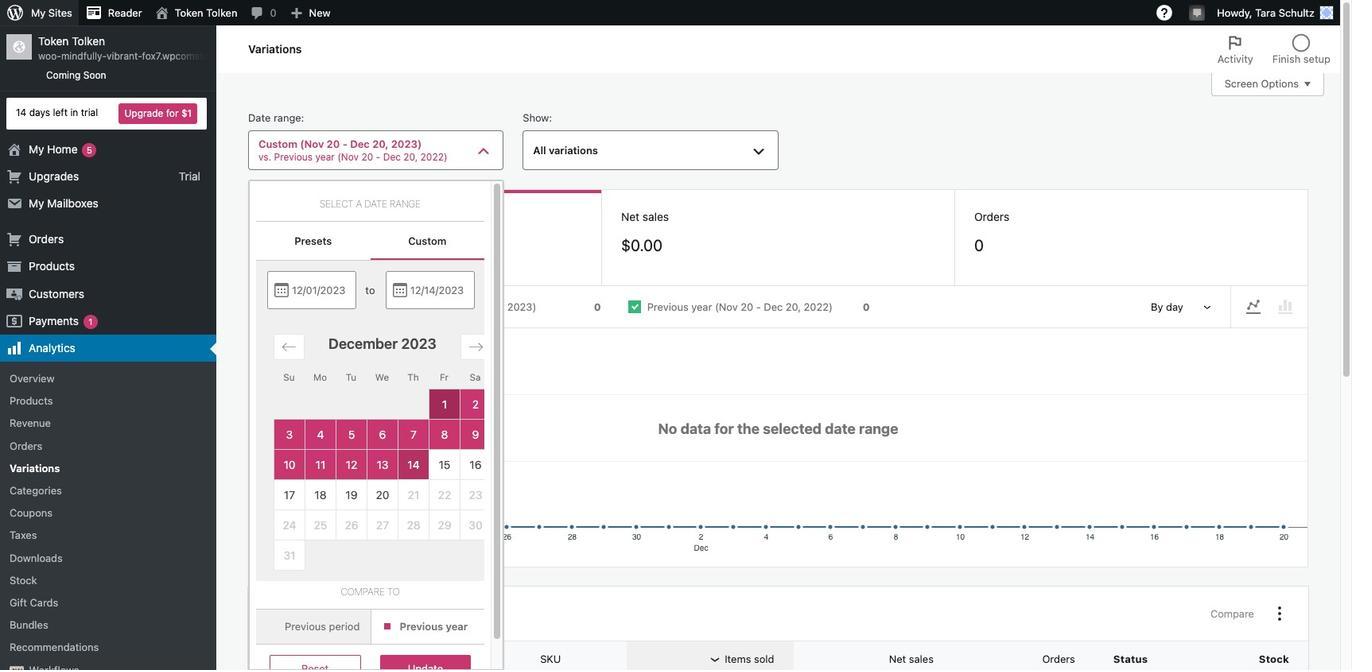 Task type: locate. For each thing, give the bounding box(es) containing it.
0 vertical spatial my
[[31, 6, 46, 19]]

14 button
[[398, 450, 429, 480]]

orders link down my mailboxes "link"
[[0, 226, 216, 253]]

my mailboxes
[[29, 196, 98, 210]]

range right date
[[390, 198, 421, 210]]

token inside "token tolken woo-mindfully-vibrant-fox7.wpcomstaging.com coming soon"
[[38, 34, 69, 48]]

1 horizontal spatial to
[[387, 586, 400, 598]]

1 horizontal spatial 14
[[408, 458, 420, 471]]

17
[[284, 488, 295, 502]]

my for my home 5
[[29, 142, 44, 156]]

notification image
[[1191, 6, 1203, 18]]

1 vertical spatial variations
[[10, 462, 60, 475]]

1 vertical spatial 1
[[442, 397, 447, 411]]

10
[[284, 458, 295, 471]]

20 inside button
[[376, 488, 389, 502]]

1 vertical spatial net
[[889, 653, 906, 666]]

20 down performance indicators menu
[[741, 301, 753, 313]]

tab list
[[1208, 25, 1340, 73], [256, 222, 484, 260]]

my
[[31, 6, 46, 19], [29, 142, 44, 156], [29, 196, 44, 210]]

tab list up the options
[[1208, 25, 1340, 73]]

1 horizontal spatial 1
[[442, 397, 447, 411]]

1 vertical spatial 2023)
[[507, 301, 536, 313]]

20, up select a date range
[[403, 151, 418, 163]]

year inside the custom tab panel
[[446, 621, 468, 633]]

previous down '$0.00'
[[647, 301, 689, 313]]

upgrades
[[29, 169, 79, 183]]

0 vertical spatial sales
[[642, 210, 669, 224]]

25 button
[[305, 510, 336, 541]]

products down "overview" at bottom left
[[10, 395, 53, 407]]

1 vertical spatial tab list
[[256, 222, 484, 260]]

5 right home
[[87, 144, 92, 155]]

custom (nov 20 - dec 20, 2023) vs. previous year (nov 20 - dec 20, 2022)
[[258, 138, 447, 163]]

2 horizontal spatial year
[[691, 301, 712, 313]]

1 horizontal spatial 5
[[348, 428, 355, 441]]

my inside "link"
[[29, 196, 44, 210]]

1 vertical spatial net sales
[[889, 653, 934, 666]]

None checkbox
[[615, 287, 883, 327]]

dec
[[350, 138, 370, 151], [383, 151, 401, 163], [467, 301, 486, 313], [764, 301, 783, 313]]

december 2023
[[329, 336, 437, 352]]

variations
[[549, 144, 598, 157]]

compare button
[[1204, 601, 1261, 627]]

sales
[[642, 210, 669, 224], [909, 653, 934, 666]]

0 vertical spatial items
[[268, 210, 296, 224]]

categories link
[[0, 480, 216, 502]]

stock down choose which values to display 'image'
[[1259, 653, 1289, 666]]

0 horizontal spatial stock
[[10, 574, 37, 587]]

dec inside checkbox
[[467, 301, 486, 313]]

dec up move forward to switch to the next month. image
[[467, 301, 486, 313]]

0 horizontal spatial 5
[[87, 144, 92, 155]]

sku
[[540, 653, 561, 666]]

stock
[[10, 574, 37, 587], [1259, 653, 1289, 666]]

setup
[[1303, 52, 1331, 65]]

0 vertical spatial net sales
[[621, 210, 669, 224]]

1 horizontal spatial range
[[390, 198, 421, 210]]

previous for previous year
[[400, 621, 443, 633]]

0 vertical spatial 2023)
[[391, 138, 422, 151]]

overview link
[[0, 367, 216, 390]]

fr
[[440, 372, 449, 383]]

2 vertical spatial items sold
[[725, 653, 774, 666]]

gift
[[10, 596, 27, 609]]

14 for 14
[[408, 458, 420, 471]]

move backward to switch to the previous month. image
[[282, 340, 297, 355]]

(nov
[[300, 138, 324, 151], [337, 151, 359, 163], [418, 301, 441, 313], [715, 301, 738, 313]]

my for my sites
[[31, 6, 46, 19]]

custom inside custom (nov 20 - dec 20, 2023) vs. previous year (nov 20 - dec 20, 2022)
[[258, 138, 297, 151]]

custom up vs.
[[258, 138, 297, 151]]

0 vertical spatial 2022)
[[420, 151, 447, 163]]

none checkbox containing previous year (nov 20 - dec 20, 2022)
[[615, 287, 883, 327]]

variations left period in the bottom left of the page
[[267, 606, 329, 621]]

0 horizontal spatial range
[[274, 111, 301, 124]]

20,
[[372, 138, 388, 151], [403, 151, 418, 163], [489, 301, 504, 313], [786, 301, 801, 313]]

: up all variations
[[549, 111, 552, 124]]

tu
[[346, 372, 356, 383]]

End Date text field
[[386, 271, 475, 310]]

1 vertical spatial 5
[[348, 428, 355, 441]]

automatewoo element
[[10, 666, 24, 670]]

0 horizontal spatial net
[[621, 210, 639, 224]]

tolken inside "token tolken woo-mindfully-vibrant-fox7.wpcomstaging.com coming soon"
[[72, 34, 105, 48]]

stock up gift
[[10, 574, 37, 587]]

tab list down select a date range
[[256, 222, 484, 260]]

1 : from the left
[[301, 111, 304, 124]]

0 horizontal spatial :
[[301, 111, 304, 124]]

token for token tolken woo-mindfully-vibrant-fox7.wpcomstaging.com coming soon
[[38, 34, 69, 48]]

14 down 7 button
[[408, 458, 420, 471]]

items sold inside button
[[725, 653, 774, 666]]

0 vertical spatial 1
[[89, 316, 93, 327]]

items inside performance indicators menu
[[268, 210, 296, 224]]

all variations button
[[523, 131, 778, 170]]

0 vertical spatial custom
[[258, 138, 297, 151]]

28 button
[[398, 510, 429, 541]]

orders inside button
[[1042, 653, 1075, 666]]

20, up date
[[372, 138, 388, 151]]

1 down fr
[[442, 397, 447, 411]]

0 horizontal spatial sales
[[642, 210, 669, 224]]

products link up "customers"
[[0, 253, 216, 280]]

1 vertical spatial my
[[29, 142, 44, 156]]

1 horizontal spatial 2022)
[[804, 301, 833, 313]]

0 vertical spatial net
[[621, 210, 639, 224]]

previous for previous period
[[285, 621, 326, 633]]

compare
[[1210, 608, 1254, 620]]

my down upgrades
[[29, 196, 44, 210]]

16 button
[[460, 450, 491, 480]]

0 horizontal spatial net sales
[[621, 210, 669, 224]]

14 for 14 days left in trial
[[16, 107, 26, 119]]

stock link
[[0, 569, 216, 592]]

0 vertical spatial orders link
[[0, 226, 216, 253]]

1 vertical spatial year
[[691, 301, 712, 313]]

2023) inside custom (nov 20 - dec 20, 2023) vs. previous year (nov 20 - dec 20, 2022)
[[391, 138, 422, 151]]

previous up title
[[400, 621, 443, 633]]

0 vertical spatial products link
[[0, 253, 216, 280]]

1 vertical spatial range
[[390, 198, 421, 210]]

period
[[329, 621, 360, 633]]

$1
[[181, 107, 192, 119]]

net sales
[[621, 210, 669, 224], [889, 653, 934, 666]]

previous year
[[400, 621, 468, 633]]

downloads link
[[0, 547, 216, 569]]

to up december
[[365, 284, 375, 297]]

6 button
[[367, 420, 398, 450]]

variations inside main menu navigation
[[10, 462, 60, 475]]

0 vertical spatial products
[[29, 260, 75, 273]]

20, inside option
[[786, 301, 801, 313]]

activity button
[[1208, 25, 1263, 73]]

14 left days
[[16, 107, 26, 119]]

1 horizontal spatial net
[[889, 653, 906, 666]]

my for my mailboxes
[[29, 196, 44, 210]]

2 vertical spatial year
[[446, 621, 468, 633]]

previous inside option
[[647, 301, 689, 313]]

0 vertical spatial to
[[365, 284, 375, 297]]

my left sites
[[31, 6, 46, 19]]

finish
[[1272, 52, 1301, 65]]

0 vertical spatial 5
[[87, 144, 92, 155]]

1 horizontal spatial year
[[446, 621, 468, 633]]

coupons
[[10, 507, 53, 519]]

custom inside checkbox
[[378, 301, 416, 313]]

in
[[70, 107, 78, 119]]

tolken inside the toolbar navigation
[[206, 6, 237, 19]]

cards
[[30, 596, 58, 609]]

custom for custom
[[408, 235, 446, 247]]

30
[[469, 518, 482, 532]]

range right 'date'
[[274, 111, 301, 124]]

upgrade
[[124, 107, 163, 119]]

0 horizontal spatial 14
[[16, 107, 26, 119]]

tolken up mindfully-
[[72, 34, 105, 48]]

finish setup button
[[1263, 25, 1340, 73]]

2 : from the left
[[549, 111, 552, 124]]

my left home
[[29, 142, 44, 156]]

20 down 13 button
[[376, 488, 389, 502]]

2023)
[[391, 138, 422, 151], [507, 301, 536, 313]]

0 vertical spatial token
[[175, 6, 203, 19]]

0 horizontal spatial tab list
[[256, 222, 484, 260]]

variations link
[[0, 457, 216, 480]]

variations down 0 link at the left top of page
[[248, 42, 302, 56]]

24
[[283, 518, 296, 532]]

vibrant-
[[107, 50, 142, 62]]

2022) inside custom (nov 20 - dec 20, 2023) vs. previous year (nov 20 - dec 20, 2022)
[[420, 151, 447, 163]]

9 button
[[460, 420, 491, 450]]

2023) for custom (nov 20 - dec 20, 2023) vs. previous year (nov 20 - dec 20, 2022)
[[391, 138, 422, 151]]

5 up 12
[[348, 428, 355, 441]]

1 up analytics link
[[89, 316, 93, 327]]

7 button
[[398, 420, 429, 450]]

20 inside option
[[741, 301, 753, 313]]

1 vertical spatial products link
[[0, 390, 216, 412]]

1 vertical spatial sales
[[909, 653, 934, 666]]

analytics link
[[0, 335, 216, 362]]

1 vertical spatial 14
[[408, 458, 420, 471]]

previous right vs.
[[274, 151, 313, 163]]

1 horizontal spatial 2023)
[[507, 301, 536, 313]]

-
[[343, 138, 347, 151], [376, 151, 380, 163], [460, 301, 464, 313], [756, 301, 761, 313]]

custom up end date text field
[[408, 235, 446, 247]]

4
[[317, 428, 324, 441]]

0 vertical spatial items sold
[[268, 210, 321, 224]]

1 horizontal spatial :
[[549, 111, 552, 124]]

0 inside performance indicators menu
[[974, 236, 984, 255]]

date
[[248, 111, 271, 124]]

2 vertical spatial items
[[725, 653, 751, 666]]

20 up select
[[327, 138, 340, 151]]

menu bar
[[1231, 293, 1307, 321]]

14 inside main menu navigation
[[16, 107, 26, 119]]

move forward to switch to the next month. image
[[468, 340, 484, 355]]

0 horizontal spatial 2023)
[[391, 138, 422, 151]]

Start Date text field
[[267, 271, 356, 310]]

1 horizontal spatial net sales
[[889, 653, 934, 666]]

items sold
[[268, 210, 321, 224], [268, 299, 333, 315], [725, 653, 774, 666]]

year for previous year (nov 20 - dec 20, 2022)
[[691, 301, 712, 313]]

0 vertical spatial year
[[315, 151, 335, 163]]

woo-
[[38, 50, 61, 62]]

0 vertical spatial tolken
[[206, 6, 237, 19]]

orders link
[[0, 226, 216, 253], [0, 435, 216, 457]]

0 horizontal spatial tolken
[[72, 34, 105, 48]]

20, down performance indicators menu
[[786, 301, 801, 313]]

date range :
[[248, 111, 304, 124]]

dec up a
[[350, 138, 370, 151]]

None checkbox
[[346, 287, 615, 327]]

1 vertical spatial custom
[[408, 235, 446, 247]]

tolken for token tolken woo-mindfully-vibrant-fox7.wpcomstaging.com coming soon
[[72, 34, 105, 48]]

token up woo-
[[38, 34, 69, 48]]

options
[[1261, 78, 1299, 90]]

0 horizontal spatial 1
[[89, 316, 93, 327]]

2 vertical spatial custom
[[378, 301, 416, 313]]

orders link up categories link
[[0, 435, 216, 457]]

orders inside performance indicators menu
[[974, 210, 1009, 224]]

vs.
[[258, 151, 271, 163]]

18
[[314, 488, 327, 502]]

- inside option
[[756, 301, 761, 313]]

0 vertical spatial sold
[[299, 210, 321, 224]]

tolken
[[206, 6, 237, 19], [72, 34, 105, 48]]

0 horizontal spatial year
[[315, 151, 335, 163]]

products link down analytics link
[[0, 390, 216, 412]]

0 vertical spatial 14
[[16, 107, 26, 119]]

1 vertical spatial to
[[387, 586, 400, 598]]

2 vertical spatial my
[[29, 196, 44, 210]]

to right compare
[[387, 586, 400, 598]]

products up "customers"
[[29, 260, 75, 273]]

select a date range
[[320, 198, 421, 210]]

1 horizontal spatial tab list
[[1208, 25, 1340, 73]]

5 inside 'my home 5'
[[87, 144, 92, 155]]

1 vertical spatial orders link
[[0, 435, 216, 457]]

net sales button
[[848, 645, 953, 670]]

0 horizontal spatial 2022)
[[420, 151, 447, 163]]

31
[[284, 549, 295, 562]]

dec down performance indicators menu
[[764, 301, 783, 313]]

custom up the december 2023
[[378, 301, 416, 313]]

custom inside "button"
[[408, 235, 446, 247]]

1 horizontal spatial stock
[[1259, 653, 1289, 666]]

: right 'date'
[[301, 111, 304, 124]]

variations up categories
[[10, 462, 60, 475]]

previous up the product
[[285, 621, 326, 633]]

dec up date
[[383, 151, 401, 163]]

tolken left 0 link at the left top of page
[[206, 6, 237, 19]]

bundles
[[10, 619, 48, 632]]

1 vertical spatial token
[[38, 34, 69, 48]]

trial
[[81, 107, 98, 119]]

20
[[327, 138, 340, 151], [361, 151, 373, 163], [444, 301, 457, 313], [741, 301, 753, 313], [376, 488, 389, 502]]

previous
[[274, 151, 313, 163], [647, 301, 689, 313], [285, 621, 326, 633], [400, 621, 443, 633]]

14 inside button
[[408, 458, 420, 471]]

31 button
[[274, 541, 305, 571]]

token up fox7.wpcomstaging.com
[[175, 6, 203, 19]]

2022)
[[420, 151, 447, 163], [804, 301, 833, 313]]

schultz
[[1279, 6, 1315, 19]]

line chart image
[[1244, 298, 1263, 317]]

show
[[523, 111, 549, 124]]

token inside the toolbar navigation
[[175, 6, 203, 19]]

10 button
[[274, 450, 305, 480]]

0 vertical spatial stock
[[10, 574, 37, 587]]

none checkbox containing custom (nov 20 - dec 20, 2023)
[[346, 287, 615, 327]]

my inside the toolbar navigation
[[31, 6, 46, 19]]

1 horizontal spatial tolken
[[206, 6, 237, 19]]

0 vertical spatial variations
[[248, 42, 302, 56]]

screen
[[1224, 78, 1258, 90]]

1 horizontal spatial token
[[175, 6, 203, 19]]

gift cards link
[[0, 592, 216, 614]]

1 vertical spatial tolken
[[72, 34, 105, 48]]

9
[[472, 428, 479, 441]]

17 button
[[274, 480, 305, 510]]

0 horizontal spatial token
[[38, 34, 69, 48]]

20, right end date text field
[[489, 301, 504, 313]]

1 orders link from the top
[[0, 226, 216, 253]]

2 vertical spatial sold
[[754, 653, 774, 666]]

1 vertical spatial 2022)
[[804, 301, 833, 313]]

1 horizontal spatial sales
[[909, 653, 934, 666]]

18 button
[[305, 480, 336, 510]]

status
[[1113, 653, 1148, 666]]

0 vertical spatial tab list
[[1208, 25, 1340, 73]]



Task type: describe. For each thing, give the bounding box(es) containing it.
tab list containing activity
[[1208, 25, 1340, 73]]

3
[[286, 428, 293, 441]]

2 orders link from the top
[[0, 435, 216, 457]]

27 button
[[367, 510, 398, 541]]

choose which values to display image
[[1270, 605, 1289, 624]]

custom (nov 20 - dec 20, 2023)
[[378, 301, 536, 313]]

we
[[375, 372, 389, 383]]

0 horizontal spatial to
[[365, 284, 375, 297]]

2022) inside option
[[804, 301, 833, 313]]

previous period
[[285, 621, 360, 633]]

13
[[377, 458, 388, 471]]

custom for custom (nov 20 - dec 20, 2023)
[[378, 301, 416, 313]]

sales inside button
[[909, 653, 934, 666]]

a
[[356, 198, 362, 210]]

coupons link
[[0, 502, 216, 524]]

screen options
[[1224, 78, 1299, 90]]

2 vertical spatial variations
[[267, 606, 329, 621]]

overview
[[10, 372, 54, 385]]

11
[[315, 458, 326, 471]]

1 vertical spatial items
[[268, 299, 303, 315]]

mailboxes
[[47, 196, 98, 210]]

2 products link from the top
[[0, 390, 216, 412]]

trial
[[179, 169, 200, 183]]

main menu navigation
[[0, 25, 250, 670]]

variation
[[345, 653, 392, 666]]

$0.00
[[621, 236, 662, 255]]

stock inside main menu navigation
[[10, 574, 37, 587]]

howdy, tara schultz
[[1217, 6, 1315, 19]]

dec inside option
[[764, 301, 783, 313]]

token tolken
[[175, 6, 237, 19]]

sku button
[[531, 645, 590, 670]]

15 button
[[429, 450, 460, 480]]

0 inside the toolbar navigation
[[270, 6, 276, 19]]

items sold link
[[249, 190, 602, 286]]

upgrade for $1 button
[[119, 103, 197, 124]]

14 days left in trial
[[16, 107, 98, 119]]

30 button
[[460, 510, 491, 541]]

1 vertical spatial products
[[10, 395, 53, 407]]

my sites link
[[0, 0, 79, 25]]

select
[[320, 198, 353, 210]]

token tolken link
[[148, 0, 244, 25]]

20 up select a date range
[[361, 151, 373, 163]]

items sold inside performance indicators menu
[[268, 210, 321, 224]]

sales inside performance indicators menu
[[642, 210, 669, 224]]

0 link
[[244, 0, 283, 25]]

calendar application
[[256, 320, 979, 582]]

revenue link
[[0, 412, 216, 435]]

3 button
[[274, 420, 305, 450]]

year for previous year
[[446, 621, 468, 633]]

1 vertical spatial stock
[[1259, 653, 1289, 666]]

analytics
[[29, 341, 75, 355]]

all variations
[[533, 144, 598, 157]]

20 button
[[367, 480, 398, 510]]

1 button
[[429, 390, 460, 420]]

net inside performance indicators menu
[[621, 210, 639, 224]]

recommendations
[[10, 641, 99, 654]]

2
[[472, 397, 479, 411]]

fox7.wpcomstaging.com
[[142, 50, 250, 62]]

0 vertical spatial range
[[274, 111, 301, 124]]

19 button
[[336, 480, 367, 510]]

20 down custom "button"
[[444, 301, 457, 313]]

2023) for custom (nov 20 - dec 20, 2023)
[[507, 301, 536, 313]]

compare to
[[341, 586, 400, 598]]

custom button
[[370, 222, 484, 260]]

show :
[[523, 111, 552, 124]]

product
[[293, 653, 335, 666]]

sold inside performance indicators menu
[[299, 210, 321, 224]]

downloads
[[10, 552, 63, 564]]

22
[[438, 488, 451, 502]]

16
[[470, 458, 482, 471]]

days
[[29, 107, 50, 119]]

1 vertical spatial sold
[[306, 299, 333, 315]]

tara
[[1255, 6, 1276, 19]]

su
[[283, 372, 295, 383]]

net inside button
[[889, 653, 906, 666]]

soon
[[83, 69, 106, 81]]

21
[[408, 488, 419, 502]]

15
[[439, 458, 450, 471]]

bar chart image
[[1276, 298, 1295, 317]]

revenue
[[10, 417, 51, 430]]

22 button
[[429, 480, 460, 510]]

date
[[364, 198, 387, 210]]

sold inside button
[[754, 653, 774, 666]]

25
[[314, 518, 327, 532]]

tab list containing presets
[[256, 222, 484, 260]]

tolken for token tolken
[[206, 6, 237, 19]]

1 products link from the top
[[0, 253, 216, 280]]

net sales inside button
[[889, 653, 934, 666]]

new
[[309, 6, 330, 19]]

27
[[376, 518, 389, 532]]

taxes
[[10, 529, 37, 542]]

net sales inside performance indicators menu
[[621, 210, 669, 224]]

my sites
[[31, 6, 72, 19]]

token for token tolken
[[175, 6, 203, 19]]

activity
[[1217, 52, 1253, 65]]

screen options button
[[1211, 72, 1324, 96]]

26
[[345, 518, 358, 532]]

13 button
[[367, 450, 398, 480]]

left
[[53, 107, 68, 119]]

december
[[329, 336, 398, 352]]

product / variation title
[[293, 653, 416, 666]]

1 inside "payments 1"
[[89, 316, 93, 327]]

toolbar navigation
[[0, 0, 1340, 29]]

1 vertical spatial items sold
[[268, 299, 333, 315]]

title
[[395, 653, 416, 666]]

previous for previous year (nov 20 - dec 20, 2022)
[[647, 301, 689, 313]]

performance indicators menu
[[248, 189, 1308, 286]]

custom tab panel
[[256, 260, 979, 670]]

previous inside custom (nov 20 - dec 20, 2023) vs. previous year (nov 20 - dec 20, 2022)
[[274, 151, 313, 163]]

year inside custom (nov 20 - dec 20, 2023) vs. previous year (nov 20 - dec 20, 2022)
[[315, 151, 335, 163]]

categories
[[10, 484, 62, 497]]

5 inside button
[[348, 428, 355, 441]]

coming
[[46, 69, 81, 81]]

presets
[[294, 235, 332, 247]]

1 inside button
[[442, 397, 447, 411]]

mindfully-
[[61, 50, 107, 62]]

8 button
[[429, 420, 460, 450]]

items sold button
[[683, 645, 793, 670]]

new link
[[283, 0, 337, 25]]

custom for custom (nov 20 - dec 20, 2023) vs. previous year (nov 20 - dec 20, 2022)
[[258, 138, 297, 151]]

bundles link
[[0, 614, 216, 636]]

21 button
[[398, 480, 429, 510]]

items inside button
[[725, 653, 751, 666]]



Task type: vqa. For each thing, say whether or not it's contained in the screenshot.
Presets
yes



